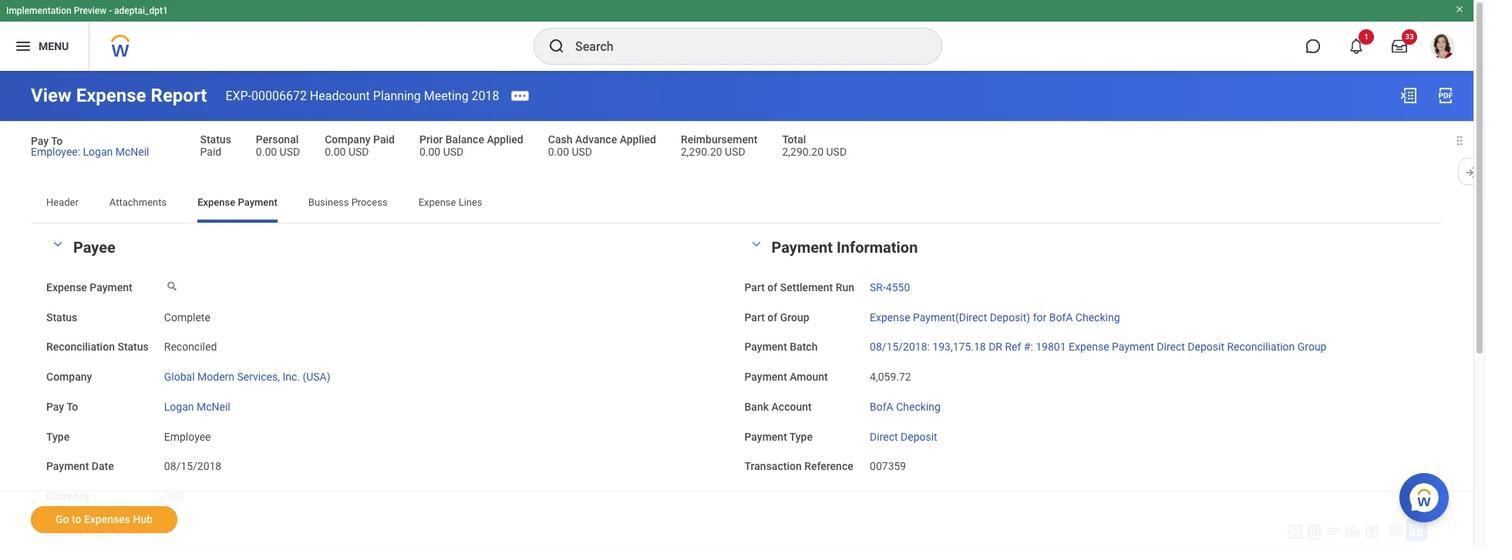 Task type: locate. For each thing, give the bounding box(es) containing it.
1 vertical spatial of
[[768, 311, 777, 323]]

chevron down image left payee button
[[49, 239, 67, 250]]

1 button
[[1339, 29, 1374, 63]]

4 0.00 from the left
[[548, 146, 569, 158]]

0 horizontal spatial 2,290.20
[[681, 146, 722, 158]]

1 vertical spatial company
[[46, 371, 92, 383]]

4 column header from the left
[[807, 543, 916, 547]]

1 vertical spatial checking
[[896, 401, 941, 413]]

paid for status paid
[[200, 146, 221, 158]]

0 horizontal spatial bofa
[[870, 401, 894, 413]]

payment amount
[[744, 371, 828, 383]]

0 vertical spatial bofa
[[1049, 311, 1073, 323]]

employee
[[164, 431, 211, 443]]

view printable version (pdf) image
[[1437, 86, 1455, 105]]

notifications large image
[[1349, 39, 1364, 54]]

applied inside cash advance applied 0.00 usd
[[620, 133, 656, 146]]

1
[[1364, 32, 1369, 41]]

0.00 left advance at left
[[548, 146, 569, 158]]

usd inside prior balance applied 0.00 usd
[[443, 146, 464, 158]]

for
[[1033, 311, 1047, 323]]

header
[[46, 196, 79, 208]]

1 vertical spatial expense payment
[[46, 281, 132, 294]]

0 vertical spatial logan
[[83, 146, 113, 158]]

mcneil inside payee group
[[197, 401, 230, 413]]

expenses
[[84, 514, 130, 526]]

8 column header from the left
[[1235, 543, 1332, 547]]

expense inside payee group
[[46, 281, 87, 294]]

tab list inside view expense report main content
[[31, 186, 1443, 223]]

applied inside prior balance applied 0.00 usd
[[487, 133, 523, 146]]

global modern services, inc. (usa) link
[[164, 368, 330, 383]]

tab list
[[31, 186, 1443, 223]]

1 horizontal spatial to
[[66, 401, 78, 413]]

direct deposit
[[870, 431, 937, 443]]

of up part of group
[[768, 281, 777, 294]]

menu button
[[0, 22, 89, 71]]

1 vertical spatial mcneil
[[197, 401, 230, 413]]

to inside payee group
[[66, 401, 78, 413]]

1 vertical spatial logan
[[164, 401, 194, 413]]

reconciliation
[[46, 341, 115, 353], [1227, 341, 1295, 353]]

usd inside cash advance applied 0.00 usd
[[572, 146, 592, 158]]

logan right employee:
[[83, 146, 113, 158]]

company
[[325, 133, 371, 146], [46, 371, 92, 383]]

0 vertical spatial of
[[768, 281, 777, 294]]

1 vertical spatial status
[[46, 311, 77, 323]]

column header
[[283, 543, 515, 547], [515, 543, 624, 547], [624, 543, 807, 547], [807, 543, 916, 547], [916, 543, 1037, 547], [1037, 543, 1146, 547], [1146, 543, 1235, 547], [1235, 543, 1332, 547]]

pay to down "view"
[[31, 135, 63, 147]]

part
[[744, 281, 765, 294], [744, 311, 765, 323]]

0 horizontal spatial applied
[[487, 133, 523, 146]]

exp-00006672 headcount planning meeting 2018
[[225, 88, 499, 103]]

0 vertical spatial company
[[325, 133, 371, 146]]

expense right 19801
[[1069, 341, 1109, 353]]

2,290.20 inside reimbursement 2,290.20 usd
[[681, 146, 722, 158]]

1 0.00 from the left
[[256, 146, 277, 158]]

applied right advance at left
[[620, 133, 656, 146]]

type up transaction reference
[[789, 431, 813, 443]]

company down headcount at the left
[[325, 133, 371, 146]]

0 horizontal spatial mcneil
[[115, 146, 149, 158]]

0 horizontal spatial type
[[46, 431, 70, 443]]

total
[[782, 133, 806, 146]]

0.00 inside cash advance applied 0.00 usd
[[548, 146, 569, 158]]

pay
[[31, 135, 49, 147], [46, 401, 64, 413]]

reconciliation status
[[46, 341, 149, 353]]

expense payment(direct deposit) for bofa checking
[[870, 311, 1120, 323]]

usd link
[[164, 487, 185, 503]]

2,290.20
[[681, 146, 722, 158], [782, 146, 824, 158]]

1 applied from the left
[[487, 133, 523, 146]]

1 vertical spatial group
[[1298, 341, 1327, 353]]

expense payment(direct deposit) for bofa checking link
[[870, 308, 1120, 323]]

0 horizontal spatial checking
[[896, 401, 941, 413]]

0.00 left balance
[[419, 146, 440, 158]]

expense payment down status paid on the top left of page
[[198, 196, 277, 208]]

to down "view"
[[51, 135, 63, 147]]

1 horizontal spatial type
[[789, 431, 813, 443]]

bofa right for
[[1049, 311, 1073, 323]]

payment date element
[[164, 451, 221, 474]]

paid inside company paid 0.00 usd
[[373, 133, 395, 146]]

08/15/2018: 193,175.18 dr ref #: 19801  expense payment direct deposit reconciliation group link
[[870, 338, 1327, 353]]

payment type
[[744, 431, 813, 443]]

1 horizontal spatial company
[[325, 133, 371, 146]]

(usa)
[[303, 371, 330, 383]]

bofa checking link
[[870, 398, 941, 413]]

status down "exp-"
[[200, 133, 231, 146]]

1 part from the top
[[744, 281, 765, 294]]

row
[[46, 543, 1416, 547]]

pay to inside payee group
[[46, 401, 78, 413]]

company down reconciliation status
[[46, 371, 92, 383]]

of up payment batch
[[768, 311, 777, 323]]

payment date
[[46, 461, 114, 473]]

headcount
[[310, 88, 370, 103]]

2 part from the top
[[744, 311, 765, 323]]

logan mcneil link
[[164, 398, 230, 413]]

expense left the lines
[[418, 196, 456, 208]]

search image
[[547, 37, 566, 56]]

view expense report
[[31, 85, 207, 106]]

chevron down image for payment information
[[747, 239, 765, 250]]

global modern services, inc. (usa)
[[164, 371, 330, 383]]

2 type from the left
[[789, 431, 813, 443]]

applied for cash advance applied
[[620, 133, 656, 146]]

chevron down image
[[49, 239, 67, 250], [747, 239, 765, 250]]

3 0.00 from the left
[[419, 146, 440, 158]]

0 vertical spatial part
[[744, 281, 765, 294]]

expense down "sr-4550"
[[870, 311, 910, 323]]

direct
[[1157, 341, 1185, 353], [870, 431, 898, 443]]

1 2,290.20 from the left
[[681, 146, 722, 158]]

bank
[[744, 401, 769, 413]]

checking up 08/15/2018: 193,175.18 dr ref #: 19801  expense payment direct deposit reconciliation group link
[[1076, 311, 1120, 323]]

0.00
[[256, 146, 277, 158], [325, 146, 346, 158], [419, 146, 440, 158], [548, 146, 569, 158]]

0 vertical spatial status
[[200, 133, 231, 146]]

0.00 right status paid on the top left of page
[[256, 146, 277, 158]]

2,290.20 inside total 2,290.20 usd
[[782, 146, 824, 158]]

0.00 inside company paid 0.00 usd
[[325, 146, 346, 158]]

type up payment date
[[46, 431, 70, 443]]

chevron down image inside the payment information group
[[747, 239, 765, 250]]

chevron down image inside payee group
[[49, 239, 67, 250]]

logan
[[83, 146, 113, 158], [164, 401, 194, 413]]

company inside payee group
[[46, 371, 92, 383]]

0 vertical spatial deposit
[[1188, 341, 1224, 353]]

19801
[[1036, 341, 1066, 353]]

expense
[[76, 85, 146, 106], [198, 196, 235, 208], [418, 196, 456, 208], [46, 281, 87, 294], [870, 311, 910, 323], [1069, 341, 1109, 353], [46, 527, 84, 539]]

pay to for logan mcneil
[[46, 401, 78, 413]]

deposit
[[1188, 341, 1224, 353], [901, 431, 937, 443]]

part up payment batch
[[744, 311, 765, 323]]

0 vertical spatial group
[[780, 311, 809, 323]]

1 horizontal spatial chevron down image
[[747, 239, 765, 250]]

sr-
[[870, 281, 886, 294]]

0 horizontal spatial deposit
[[901, 431, 937, 443]]

to up payment date
[[66, 401, 78, 413]]

payment amount element
[[870, 362, 911, 385]]

expense payment down payee button
[[46, 281, 132, 294]]

logan up type element
[[164, 401, 194, 413]]

pay to up payment date
[[46, 401, 78, 413]]

bofa down '4,059.72' on the bottom right of the page
[[870, 401, 894, 413]]

payment
[[238, 196, 277, 208], [771, 238, 833, 257], [90, 281, 132, 294], [744, 341, 787, 353], [1112, 341, 1154, 353], [744, 371, 787, 383], [744, 431, 787, 443], [46, 461, 89, 473]]

1 horizontal spatial group
[[1298, 341, 1327, 353]]

mcneil up "attachments"
[[115, 146, 149, 158]]

007359
[[870, 461, 906, 473]]

3
[[128, 528, 133, 539]]

expand/collapse chart image
[[1344, 523, 1361, 540]]

applied right balance
[[487, 133, 523, 146]]

to for employee:
[[51, 135, 63, 147]]

mcneil inside 'link'
[[115, 146, 149, 158]]

pay inside payee group
[[46, 401, 64, 413]]

company for company
[[46, 371, 92, 383]]

payee button
[[73, 238, 116, 257]]

company inside company paid 0.00 usd
[[325, 133, 371, 146]]

mcneil down modern
[[197, 401, 230, 413]]

1 horizontal spatial mcneil
[[197, 401, 230, 413]]

to
[[51, 135, 63, 147], [66, 401, 78, 413]]

1 horizontal spatial 2,290.20
[[782, 146, 824, 158]]

0 vertical spatial pay
[[31, 135, 49, 147]]

tab list containing header
[[31, 186, 1443, 223]]

0 vertical spatial pay to
[[31, 135, 63, 147]]

1 of from the top
[[768, 281, 777, 294]]

1 horizontal spatial direct
[[1157, 341, 1185, 353]]

0 horizontal spatial logan
[[83, 146, 113, 158]]

employee: logan mcneil link
[[31, 143, 149, 158]]

0 horizontal spatial direct
[[870, 431, 898, 443]]

reconciled
[[164, 341, 217, 353]]

2 chevron down image from the left
[[747, 239, 765, 250]]

1 horizontal spatial reconciliation
[[1227, 341, 1295, 353]]

1 horizontal spatial logan
[[164, 401, 194, 413]]

chevron down image up the part of settlement run
[[747, 239, 765, 250]]

2 column header from the left
[[515, 543, 624, 547]]

expense down status paid on the top left of page
[[198, 196, 235, 208]]

date
[[92, 461, 114, 473]]

view
[[31, 85, 71, 106]]

lines
[[459, 196, 482, 208]]

0 vertical spatial expense payment
[[198, 196, 277, 208]]

reconciliation inside payee group
[[46, 341, 115, 353]]

payment information
[[771, 238, 918, 257]]

1 vertical spatial pay to
[[46, 401, 78, 413]]

0 horizontal spatial to
[[51, 135, 63, 147]]

2 of from the top
[[768, 311, 777, 323]]

#:
[[1024, 341, 1033, 353]]

0 horizontal spatial status
[[46, 311, 77, 323]]

0 horizontal spatial company
[[46, 371, 92, 383]]

1 vertical spatial to
[[66, 401, 78, 413]]

0 horizontal spatial paid
[[200, 146, 221, 158]]

inbox large image
[[1392, 39, 1407, 54]]

expense down payee button
[[46, 281, 87, 294]]

0.00 inside prior balance applied 0.00 usd
[[419, 146, 440, 158]]

2 applied from the left
[[620, 133, 656, 146]]

pay down "view"
[[31, 135, 49, 147]]

reconciliation inside the payment information group
[[1227, 341, 1295, 353]]

2,290.20 for total
[[782, 146, 824, 158]]

export to excel image
[[1400, 86, 1418, 105]]

hub
[[133, 514, 153, 526]]

0 horizontal spatial chevron down image
[[49, 239, 67, 250]]

global
[[164, 371, 195, 383]]

status up reconciliation status
[[46, 311, 77, 323]]

1 vertical spatial pay
[[46, 401, 64, 413]]

00006672
[[251, 88, 307, 103]]

1 reconciliation from the left
[[46, 341, 115, 353]]

run
[[836, 281, 854, 294]]

status left reconciled
[[118, 341, 149, 353]]

1 type from the left
[[46, 431, 70, 443]]

prior balance applied 0.00 usd
[[419, 133, 523, 158]]

reference
[[804, 461, 853, 473]]

dr
[[989, 341, 1002, 353]]

usd inside the "personal 0.00 usd"
[[280, 146, 300, 158]]

2 vertical spatial status
[[118, 341, 149, 353]]

1 vertical spatial part
[[744, 311, 765, 323]]

2 2,290.20 from the left
[[782, 146, 824, 158]]

1 horizontal spatial paid
[[373, 133, 395, 146]]

profile logan mcneil image
[[1430, 34, 1455, 62]]

1 horizontal spatial bofa
[[1049, 311, 1073, 323]]

reimbursement
[[681, 133, 758, 146]]

expand table image
[[1409, 523, 1424, 538]]

of for settlement
[[768, 281, 777, 294]]

0 vertical spatial to
[[51, 135, 63, 147]]

chevron down image for payee
[[49, 239, 67, 250]]

part up part of group
[[744, 281, 765, 294]]

pay up payment date
[[46, 401, 64, 413]]

expense inside 08/15/2018: 193,175.18 dr ref #: 19801  expense payment direct deposit reconciliation group link
[[1069, 341, 1109, 353]]

2 0.00 from the left
[[325, 146, 346, 158]]

company for company paid 0.00 usd
[[325, 133, 371, 146]]

usd
[[280, 146, 300, 158], [348, 146, 369, 158], [443, 146, 464, 158], [572, 146, 592, 158], [725, 146, 745, 158], [826, 146, 847, 158], [164, 490, 185, 503]]

0.00 up business
[[325, 146, 346, 158]]

0 horizontal spatial reconciliation
[[46, 341, 115, 353]]

1 horizontal spatial checking
[[1076, 311, 1120, 323]]

2 horizontal spatial status
[[200, 133, 231, 146]]

0 vertical spatial direct
[[1157, 341, 1185, 353]]

attachments
[[109, 196, 167, 208]]

paid down planning
[[373, 133, 395, 146]]

toolbar
[[1279, 520, 1427, 543]]

1 vertical spatial bofa
[[870, 401, 894, 413]]

go to expenses hub button
[[31, 507, 177, 534]]

bofa
[[1049, 311, 1073, 323], [870, 401, 894, 413]]

type
[[46, 431, 70, 443], [789, 431, 813, 443]]

0 vertical spatial mcneil
[[115, 146, 149, 158]]

0 horizontal spatial expense payment
[[46, 281, 132, 294]]

2 reconciliation from the left
[[1227, 341, 1295, 353]]

status
[[200, 133, 231, 146], [46, 311, 77, 323], [118, 341, 149, 353]]

personal
[[256, 133, 299, 146]]

checking up direct deposit link on the right bottom of the page
[[896, 401, 941, 413]]

applied
[[487, 133, 523, 146], [620, 133, 656, 146]]

1 horizontal spatial status
[[118, 341, 149, 353]]

6 column header from the left
[[1037, 543, 1146, 547]]

type inside the payment information group
[[789, 431, 813, 443]]

1 chevron down image from the left
[[49, 239, 67, 250]]

0 vertical spatial checking
[[1076, 311, 1120, 323]]

1 vertical spatial direct
[[870, 431, 898, 443]]

paid
[[373, 133, 395, 146], [200, 146, 221, 158]]

view expense report main content
[[0, 71, 1474, 547]]

expense inside expense payment(direct deposit) for bofa checking "link"
[[870, 311, 910, 323]]

pay for logan
[[46, 401, 64, 413]]

paid inside status paid
[[200, 146, 221, 158]]

ref
[[1005, 341, 1021, 353]]

1 horizontal spatial applied
[[620, 133, 656, 146]]

paid down report
[[200, 146, 221, 158]]

inc.
[[283, 371, 300, 383]]



Task type: describe. For each thing, give the bounding box(es) containing it.
preview
[[74, 5, 107, 16]]

toolbar inside view expense report main content
[[1279, 520, 1427, 543]]

status element
[[164, 302, 210, 325]]

usd inside payee group
[[164, 490, 185, 503]]

company paid 0.00 usd
[[325, 133, 395, 158]]

payment information button
[[771, 238, 918, 257]]

prior
[[419, 133, 443, 146]]

payment inside tab list
[[238, 196, 277, 208]]

close environment banner image
[[1455, 5, 1464, 14]]

0.00 inside the "personal 0.00 usd"
[[256, 146, 277, 158]]

08/15/2018:
[[870, 341, 930, 353]]

usd inside total 2,290.20 usd
[[826, 146, 847, 158]]

status for status paid
[[200, 133, 231, 146]]

2,290.20 for reimbursement
[[681, 146, 722, 158]]

applied for prior balance applied
[[487, 133, 523, 146]]

deposit)
[[990, 311, 1030, 323]]

payment information group
[[744, 235, 1427, 475]]

planning
[[373, 88, 421, 103]]

expense reports 3 items
[[46, 527, 159, 539]]

33
[[1405, 32, 1414, 41]]

payment(direct
[[913, 311, 987, 323]]

employee:
[[31, 146, 80, 158]]

information
[[837, 238, 918, 257]]

4550
[[886, 281, 910, 294]]

batch
[[790, 341, 818, 353]]

implementation preview -   adeptai_dpt1
[[6, 5, 168, 16]]

to
[[72, 514, 81, 526]]

type element
[[164, 421, 211, 444]]

of for group
[[768, 311, 777, 323]]

checking inside "link"
[[1076, 311, 1120, 323]]

business process
[[308, 196, 388, 208]]

go
[[56, 514, 69, 526]]

go to expenses hub
[[56, 514, 153, 526]]

4,059.72
[[870, 371, 911, 383]]

type inside payee group
[[46, 431, 70, 443]]

expense up employee: logan mcneil 'link' at top left
[[76, 85, 146, 106]]

bofa inside "link"
[[1049, 311, 1073, 323]]

08/15/2018
[[164, 461, 221, 473]]

logan inside 'logan mcneil' link
[[164, 401, 194, 413]]

direct deposit link
[[870, 428, 937, 443]]

transaction
[[744, 461, 802, 473]]

adeptai_dpt1
[[114, 5, 168, 16]]

amount
[[790, 371, 828, 383]]

sr-4550 link
[[870, 278, 910, 294]]

bofa checking
[[870, 401, 941, 413]]

expense lines
[[418, 196, 482, 208]]

pay for employee:
[[31, 135, 49, 147]]

settlement
[[780, 281, 833, 294]]

1 horizontal spatial expense payment
[[198, 196, 277, 208]]

1 column header from the left
[[283, 543, 515, 547]]

table image
[[1388, 523, 1403, 538]]

paid for company paid 0.00 usd
[[373, 133, 395, 146]]

0 horizontal spatial group
[[780, 311, 809, 323]]

reconciled element
[[164, 338, 217, 353]]

to for logan
[[66, 401, 78, 413]]

menu
[[39, 40, 69, 52]]

2018
[[472, 88, 499, 103]]

08/15/2018: 193,175.18 dr ref #: 19801  expense payment direct deposit reconciliation group
[[870, 341, 1327, 353]]

services,
[[237, 371, 280, 383]]

menu banner
[[0, 0, 1474, 71]]

report
[[151, 85, 207, 106]]

193,175.18
[[933, 341, 986, 353]]

33 button
[[1383, 29, 1417, 63]]

personal 0.00 usd
[[256, 133, 300, 158]]

usd inside company paid 0.00 usd
[[348, 146, 369, 158]]

expense down go
[[46, 527, 84, 539]]

exp-
[[225, 88, 251, 103]]

status paid
[[200, 133, 231, 158]]

5 column header from the left
[[916, 543, 1037, 547]]

logan inside employee: logan mcneil 'link'
[[83, 146, 113, 158]]

currency
[[46, 490, 90, 503]]

complete
[[164, 311, 210, 323]]

part for part of settlement run
[[744, 281, 765, 294]]

usd inside reimbursement 2,290.20 usd
[[725, 146, 745, 158]]

1 vertical spatial deposit
[[901, 431, 937, 443]]

transaction reference element
[[870, 451, 906, 474]]

pay to for employee: logan mcneil
[[31, 135, 63, 147]]

employee: logan mcneil
[[31, 146, 149, 158]]

part for part of group
[[744, 311, 765, 323]]

items
[[136, 528, 159, 539]]

account
[[771, 401, 812, 413]]

status for status
[[46, 311, 77, 323]]

export to worksheets image
[[1305, 523, 1324, 542]]

select to filter grid data image
[[1325, 524, 1342, 540]]

1 horizontal spatial deposit
[[1188, 341, 1224, 353]]

7 column header from the left
[[1146, 543, 1235, 547]]

reports
[[87, 527, 122, 539]]

balance
[[445, 133, 484, 146]]

transaction reference
[[744, 461, 853, 473]]

business
[[308, 196, 349, 208]]

Search Workday  search field
[[575, 29, 910, 63]]

payee group
[[46, 235, 729, 505]]

bank account
[[744, 401, 812, 413]]

3 column header from the left
[[624, 543, 807, 547]]

export to excel image
[[1286, 523, 1303, 540]]

sr-4550
[[870, 281, 910, 294]]

click to view/edit grid preferences image
[[1363, 523, 1380, 540]]

process
[[351, 196, 388, 208]]

implementation
[[6, 5, 71, 16]]

payee
[[73, 238, 116, 257]]

reimbursement 2,290.20 usd
[[681, 133, 758, 158]]

expense payment inside payee group
[[46, 281, 132, 294]]

logan mcneil
[[164, 401, 230, 413]]

justify image
[[14, 37, 32, 56]]

group inside 08/15/2018: 193,175.18 dr ref #: 19801  expense payment direct deposit reconciliation group link
[[1298, 341, 1327, 353]]

part of group
[[744, 311, 809, 323]]

row inside view expense report main content
[[46, 543, 1416, 547]]

exp-00006672 headcount planning meeting 2018 link
[[225, 88, 499, 103]]

payment batch
[[744, 341, 818, 353]]

meeting
[[424, 88, 469, 103]]

modern
[[197, 371, 234, 383]]



Task type: vqa. For each thing, say whether or not it's contained in the screenshot.


